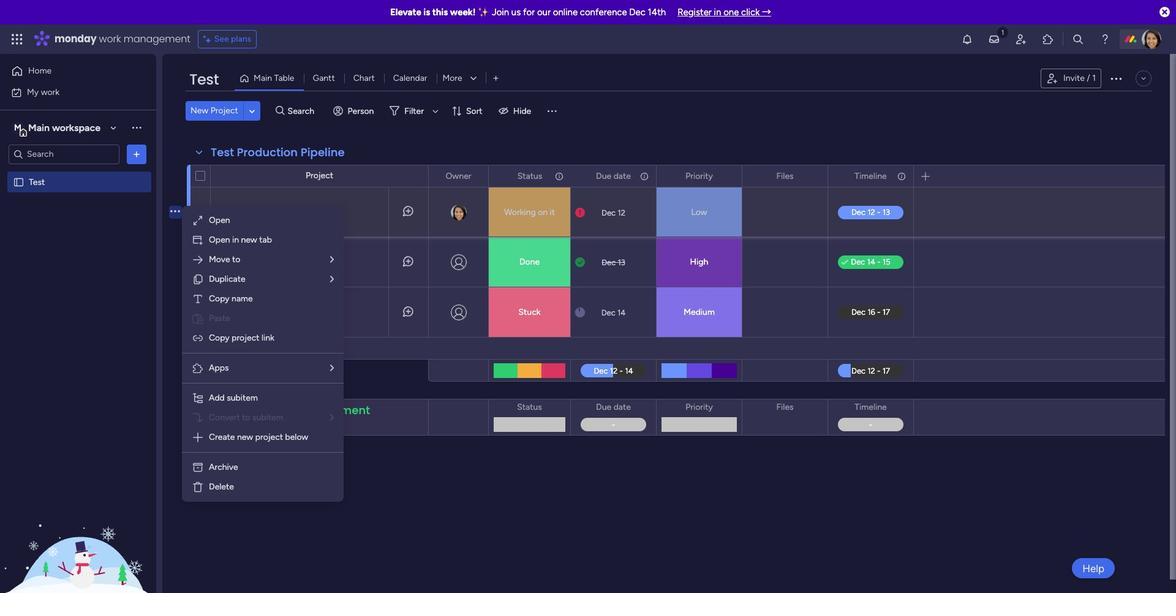 Task type: describe. For each thing, give the bounding box(es) containing it.
subitem inside menu item
[[252, 412, 283, 423]]

test down new project button
[[211, 145, 234, 160]]

14
[[617, 308, 626, 317]]

production for post
[[238, 403, 299, 418]]

workspace image
[[12, 121, 24, 134]]

our
[[537, 7, 551, 18]]

test inside list box
[[29, 177, 45, 187]]

sort button
[[447, 101, 490, 121]]

notifications image
[[961, 33, 973, 45]]

calendar
[[393, 73, 427, 83]]

see plans button
[[198, 30, 257, 48]]

name
[[232, 293, 253, 304]]

help
[[1083, 562, 1105, 574]]

2 status field from the top
[[514, 401, 545, 414]]

owner
[[446, 171, 471, 181]]

Owner field
[[443, 169, 475, 183]]

dec 13
[[602, 258, 625, 267]]

us
[[511, 7, 521, 18]]

Search in workspace field
[[26, 147, 102, 161]]

elevate is this week! ✨ join us for our online conference dec 14th
[[390, 7, 666, 18]]

list arrow image for move to
[[330, 255, 334, 264]]

v2 search image
[[276, 104, 285, 118]]

options image for timeline
[[896, 166, 905, 187]]

workspace
[[52, 122, 100, 133]]

medium
[[684, 307, 715, 317]]

group
[[246, 453, 268, 464]]

apps image
[[1042, 33, 1054, 45]]

/
[[1087, 73, 1090, 83]]

low
[[691, 207, 707, 217]]

copy name
[[209, 293, 253, 304]]

move
[[209, 254, 230, 265]]

monday
[[55, 32, 97, 46]]

1 image
[[997, 25, 1008, 39]]

test right move
[[232, 257, 248, 267]]

list arrow image for apps
[[330, 364, 334, 372]]

timeline for 1st the timeline field from the bottom of the page
[[855, 402, 887, 412]]

priority for 1st priority field from the top
[[686, 171, 713, 181]]

public board image
[[13, 176, 25, 188]]

open for open
[[209, 215, 230, 225]]

0 horizontal spatial options image
[[130, 148, 143, 160]]

more button
[[437, 69, 486, 88]]

register in one click →
[[678, 7, 771, 18]]

move to
[[209, 254, 240, 265]]

date for first due date field from the top
[[614, 171, 631, 181]]

Search field
[[285, 102, 321, 119]]

2 due date from the top
[[596, 402, 631, 412]]

m
[[14, 122, 21, 133]]

see
[[214, 34, 229, 44]]

duplicate image
[[192, 273, 204, 285]]

new for project
[[237, 432, 253, 442]]

pipeline
[[301, 145, 345, 160]]

priority for second priority field from the top
[[686, 402, 713, 412]]

paste menu item
[[192, 311, 334, 326]]

select product image
[[11, 33, 23, 45]]

main table
[[254, 73, 294, 83]]

below
[[285, 432, 308, 442]]

angle down image
[[249, 106, 255, 115]]

test list box
[[0, 169, 156, 358]]

move to image
[[192, 254, 204, 266]]

in for open
[[232, 235, 239, 245]]

archive
[[209, 462, 238, 472]]

0 vertical spatial project
[[232, 333, 259, 343]]

test up new
[[189, 69, 219, 89]]

to for convert
[[242, 412, 250, 423]]

to for move
[[232, 254, 240, 265]]

stuck
[[519, 307, 541, 317]]

convert to subitem
[[209, 412, 283, 423]]

conference
[[580, 7, 627, 18]]

done
[[519, 257, 540, 267]]

testing
[[250, 257, 278, 267]]

register in one click → link
[[678, 7, 771, 18]]

is
[[424, 7, 430, 18]]

archive image
[[192, 461, 204, 474]]

production for test
[[237, 145, 298, 160]]

assessment
[[302, 403, 370, 418]]

inbox image
[[988, 33, 1000, 45]]

paste image
[[192, 312, 204, 325]]

create new project below
[[209, 432, 308, 442]]

paste
[[209, 313, 230, 323]]

more
[[443, 73, 462, 83]]

apps
[[209, 363, 229, 373]]

2 due date field from the top
[[593, 401, 634, 414]]

timeline for 1st the timeline field from the top of the page
[[855, 171, 887, 181]]

duplicate
[[209, 274, 245, 284]]

week!
[[450, 7, 476, 18]]

chart button
[[344, 69, 384, 88]]

1 timeline field from the top
[[852, 169, 890, 183]]

in for register
[[714, 7, 721, 18]]

james peterson image
[[1142, 29, 1162, 49]]

work for monday
[[99, 32, 121, 46]]

open image
[[192, 214, 204, 227]]

due for first due date field from the top
[[596, 171, 612, 181]]

join
[[492, 7, 509, 18]]

filter button
[[385, 101, 443, 121]]

online
[[553, 7, 578, 18]]

1 vertical spatial project
[[255, 432, 283, 442]]

working on it
[[504, 207, 555, 217]]

post
[[211, 403, 235, 418]]

new
[[191, 105, 208, 116]]

Post Production Assessment field
[[208, 403, 373, 418]]

create new project below image
[[192, 431, 204, 444]]

main for main workspace
[[28, 122, 50, 133]]

plans
[[231, 34, 251, 44]]

workspace options image
[[130, 121, 143, 134]]

expand board header image
[[1139, 74, 1149, 83]]

lottie animation element
[[0, 469, 156, 593]]

register
[[678, 7, 712, 18]]

1 files field from the top
[[773, 169, 797, 183]]

my work
[[27, 87, 59, 97]]

→
[[762, 7, 771, 18]]

delete image
[[192, 481, 204, 493]]

project inside button
[[211, 105, 238, 116]]

this
[[432, 7, 448, 18]]

0 vertical spatial new
[[241, 235, 257, 245]]

1 due date field from the top
[[593, 169, 634, 183]]

click
[[741, 7, 760, 18]]

dec for dec 14
[[601, 308, 616, 317]]

new project button
[[186, 101, 243, 121]]

workspace selection element
[[12, 120, 102, 136]]

delete
[[209, 482, 234, 492]]

help button
[[1072, 558, 1115, 578]]

home button
[[7, 61, 132, 81]]

copy for copy project link
[[209, 333, 230, 343]]

convert
[[209, 412, 240, 423]]

elevate
[[390, 7, 421, 18]]

new for group
[[227, 453, 244, 464]]

0 vertical spatial subitem
[[227, 393, 258, 403]]

monday work management
[[55, 32, 190, 46]]

menu containing open
[[182, 206, 344, 502]]

test testing
[[232, 257, 278, 267]]

main table button
[[235, 69, 304, 88]]

v2 overdue deadline image
[[575, 207, 585, 218]]

1
[[1092, 73, 1096, 83]]



Task type: vqa. For each thing, say whether or not it's contained in the screenshot.
the Project to the left
yes



Task type: locate. For each thing, give the bounding box(es) containing it.
1 due date from the top
[[596, 171, 631, 181]]

open in new tab image
[[192, 234, 204, 246]]

list arrow image for convert to subitem
[[330, 414, 334, 422]]

1 vertical spatial timeline
[[855, 402, 887, 412]]

to
[[232, 254, 240, 265], [242, 412, 250, 423]]

project down convert to subitem menu item
[[255, 432, 283, 442]]

1 priority field from the top
[[683, 169, 716, 183]]

invite
[[1064, 73, 1085, 83]]

timeline
[[855, 171, 887, 181], [855, 402, 887, 412]]

0 vertical spatial production
[[237, 145, 298, 160]]

test right public board "image"
[[29, 177, 45, 187]]

2 status from the top
[[517, 402, 542, 412]]

priority
[[686, 171, 713, 181], [686, 402, 713, 412]]

0 vertical spatial timeline
[[855, 171, 887, 181]]

main inside button
[[254, 73, 272, 83]]

1 vertical spatial main
[[28, 122, 50, 133]]

invite members image
[[1015, 33, 1027, 45]]

subitem
[[227, 393, 258, 403], [252, 412, 283, 423]]

dec left 12
[[602, 208, 616, 217]]

main right workspace image
[[28, 122, 50, 133]]

0 vertical spatial open
[[209, 215, 230, 225]]

0 horizontal spatial project
[[211, 105, 238, 116]]

add subitem
[[209, 393, 258, 403]]

new inside button
[[227, 453, 244, 464]]

0 vertical spatial status field
[[514, 169, 545, 183]]

2 column information image from the left
[[640, 171, 649, 181]]

1 list arrow image from the top
[[330, 255, 334, 264]]

1 vertical spatial priority
[[686, 402, 713, 412]]

1 due from the top
[[596, 171, 612, 181]]

1 vertical spatial add
[[210, 453, 225, 464]]

due date
[[596, 171, 631, 181], [596, 402, 631, 412]]

1 horizontal spatial project
[[306, 170, 333, 181]]

1 files from the top
[[776, 171, 794, 181]]

apps image
[[192, 362, 204, 374]]

Test Production Pipeline field
[[208, 145, 348, 161]]

0 vertical spatial files field
[[773, 169, 797, 183]]

0 vertical spatial due date
[[596, 171, 631, 181]]

main workspace
[[28, 122, 100, 133]]

✨
[[478, 7, 490, 18]]

management
[[124, 32, 190, 46]]

2 list arrow image from the top
[[330, 275, 334, 284]]

it
[[550, 207, 555, 217]]

options image
[[130, 148, 143, 160], [639, 166, 648, 187], [896, 166, 905, 187]]

12
[[618, 208, 625, 217]]

person button
[[328, 101, 381, 121]]

menu image
[[546, 105, 558, 117]]

Files field
[[773, 169, 797, 183], [773, 401, 797, 414]]

1 vertical spatial work
[[41, 87, 59, 97]]

1 vertical spatial due date field
[[593, 401, 634, 414]]

add inside button
[[210, 453, 225, 464]]

1 copy from the top
[[209, 293, 230, 304]]

copy
[[209, 293, 230, 304], [209, 333, 230, 343]]

add new group button
[[187, 449, 274, 469]]

0 vertical spatial copy
[[209, 293, 230, 304]]

Timeline field
[[852, 169, 890, 183], [852, 401, 890, 414]]

gantt
[[313, 73, 335, 83]]

add inside menu
[[209, 393, 225, 403]]

1 vertical spatial files field
[[773, 401, 797, 414]]

main inside workspace selection element
[[28, 122, 50, 133]]

for
[[523, 7, 535, 18]]

1 vertical spatial in
[[232, 235, 239, 245]]

1 vertical spatial priority field
[[683, 401, 716, 414]]

new left group at the bottom
[[227, 453, 244, 464]]

0 horizontal spatial to
[[232, 254, 240, 265]]

v2 done deadline image
[[575, 256, 585, 268]]

subitem up the convert to subitem
[[227, 393, 258, 403]]

2 files field from the top
[[773, 401, 797, 414]]

list arrow image inside convert to subitem menu item
[[330, 414, 334, 422]]

1 status from the top
[[518, 171, 542, 181]]

dapulse checkmark sign image
[[842, 255, 848, 270]]

14th
[[648, 7, 666, 18]]

work right my
[[41, 87, 59, 97]]

1 vertical spatial status field
[[514, 401, 545, 414]]

0 vertical spatial timeline field
[[852, 169, 890, 183]]

dec for dec 13
[[602, 258, 616, 267]]

1 vertical spatial new
[[237, 432, 253, 442]]

4 list arrow image from the top
[[330, 414, 334, 422]]

1 vertical spatial timeline field
[[852, 401, 890, 414]]

open in new tab
[[209, 235, 272, 245]]

Status field
[[514, 169, 545, 183], [514, 401, 545, 414]]

2 copy from the top
[[209, 333, 230, 343]]

test
[[189, 69, 219, 89], [211, 145, 234, 160], [29, 177, 45, 187], [232, 257, 248, 267]]

calendar button
[[384, 69, 437, 88]]

2 due from the top
[[596, 402, 612, 412]]

main for main table
[[254, 73, 272, 83]]

column information image for due date
[[640, 171, 649, 181]]

tab
[[259, 235, 272, 245]]

add right add subitem "image" at the left bottom of page
[[209, 393, 225, 403]]

in left one
[[714, 7, 721, 18]]

1 horizontal spatial options image
[[639, 166, 648, 187]]

my work button
[[7, 82, 132, 102]]

new left tab
[[241, 235, 257, 245]]

Test field
[[186, 69, 222, 90]]

add new group
[[210, 453, 268, 464]]

link
[[262, 333, 274, 343]]

1 horizontal spatial work
[[99, 32, 121, 46]]

post production assessment
[[211, 403, 370, 418]]

1 status field from the top
[[514, 169, 545, 183]]

main
[[254, 73, 272, 83], [28, 122, 50, 133]]

1 date from the top
[[614, 171, 631, 181]]

project
[[211, 105, 238, 116], [306, 170, 333, 181]]

1 horizontal spatial in
[[714, 7, 721, 18]]

column information image for status
[[554, 171, 564, 181]]

status
[[518, 171, 542, 181], [517, 402, 542, 412]]

1 priority from the top
[[686, 171, 713, 181]]

due for second due date field from the top
[[596, 402, 612, 412]]

see plans
[[214, 34, 251, 44]]

2 priority from the top
[[686, 402, 713, 412]]

2 vertical spatial new
[[227, 453, 244, 464]]

open up move
[[209, 235, 230, 245]]

dec for dec 12
[[602, 208, 616, 217]]

invite / 1
[[1064, 73, 1096, 83]]

options image for due date
[[639, 166, 648, 187]]

hide
[[513, 106, 531, 116]]

high
[[690, 257, 708, 267]]

1 vertical spatial due
[[596, 402, 612, 412]]

copy down paste
[[209, 333, 230, 343]]

copy project link
[[209, 333, 274, 343]]

0 vertical spatial files
[[776, 171, 794, 181]]

0 horizontal spatial column information image
[[554, 171, 564, 181]]

production down v2 search image
[[237, 145, 298, 160]]

Priority field
[[683, 169, 716, 183], [683, 401, 716, 414]]

0 horizontal spatial in
[[232, 235, 239, 245]]

0 horizontal spatial work
[[41, 87, 59, 97]]

table
[[274, 73, 294, 83]]

to right move
[[232, 254, 240, 265]]

list arrow image
[[330, 255, 334, 264], [330, 275, 334, 284], [330, 364, 334, 372], [330, 414, 334, 422]]

add right archive icon
[[210, 453, 225, 464]]

3 list arrow image from the top
[[330, 364, 334, 372]]

options image
[[1109, 71, 1124, 86], [471, 166, 480, 187], [554, 166, 562, 187], [170, 183, 180, 240], [170, 233, 180, 291], [170, 283, 180, 341]]

1 vertical spatial to
[[242, 412, 250, 423]]

main left table
[[254, 73, 272, 83]]

0 vertical spatial work
[[99, 32, 121, 46]]

project down pipeline
[[306, 170, 333, 181]]

column information image
[[897, 171, 907, 181]]

copy project link image
[[192, 332, 204, 344]]

on
[[538, 207, 548, 217]]

dec left 13
[[602, 258, 616, 267]]

add view image
[[493, 74, 499, 83]]

Due date field
[[593, 169, 634, 183], [593, 401, 634, 414]]

1 open from the top
[[209, 215, 230, 225]]

add for add new group
[[210, 453, 225, 464]]

files for first files "field"
[[776, 171, 794, 181]]

2 horizontal spatial options image
[[896, 166, 905, 187]]

hide button
[[494, 101, 539, 121]]

new down the convert to subitem
[[237, 432, 253, 442]]

project left "link"
[[232, 333, 259, 343]]

column information image
[[554, 171, 564, 181], [640, 171, 649, 181]]

menu
[[182, 206, 344, 502]]

option
[[0, 171, 156, 173]]

1 horizontal spatial to
[[242, 412, 250, 423]]

work inside button
[[41, 87, 59, 97]]

convert to subitem menu item
[[192, 410, 334, 425]]

add subitem image
[[192, 392, 204, 404]]

1 vertical spatial subitem
[[252, 412, 283, 423]]

to right convert
[[242, 412, 250, 423]]

lottie animation image
[[0, 469, 156, 593]]

files for 1st files "field" from the bottom
[[776, 402, 794, 412]]

1 vertical spatial files
[[776, 402, 794, 412]]

0 vertical spatial date
[[614, 171, 631, 181]]

production inside field
[[237, 145, 298, 160]]

1 vertical spatial open
[[209, 235, 230, 245]]

2 date from the top
[[614, 402, 631, 412]]

work right monday
[[99, 32, 121, 46]]

create
[[209, 432, 235, 442]]

dec 14
[[601, 308, 626, 317]]

arrow down image
[[428, 104, 443, 118]]

0 vertical spatial to
[[232, 254, 240, 265]]

project right new
[[211, 105, 238, 116]]

in
[[714, 7, 721, 18], [232, 235, 239, 245]]

2 priority field from the top
[[683, 401, 716, 414]]

1 vertical spatial project
[[306, 170, 333, 181]]

help image
[[1099, 33, 1111, 45]]

0 vertical spatial add
[[209, 393, 225, 403]]

2 files from the top
[[776, 402, 794, 412]]

2 timeline field from the top
[[852, 401, 890, 414]]

0 vertical spatial main
[[254, 73, 272, 83]]

status for 1st status field from the top of the page
[[518, 171, 542, 181]]

1 vertical spatial due date
[[596, 402, 631, 412]]

status for first status field from the bottom
[[517, 402, 542, 412]]

dec
[[629, 7, 646, 18], [602, 208, 616, 217], [602, 258, 616, 267], [601, 308, 616, 317]]

copy name image
[[192, 293, 204, 305]]

subitem up create new project below
[[252, 412, 283, 423]]

0 vertical spatial in
[[714, 7, 721, 18]]

13
[[618, 258, 625, 267]]

production up create new project below
[[238, 403, 299, 418]]

to inside menu item
[[242, 412, 250, 423]]

0 vertical spatial status
[[518, 171, 542, 181]]

0 vertical spatial priority field
[[683, 169, 716, 183]]

my
[[27, 87, 39, 97]]

1 timeline from the top
[[855, 171, 887, 181]]

new
[[241, 235, 257, 245], [237, 432, 253, 442], [227, 453, 244, 464]]

gantt button
[[304, 69, 344, 88]]

2 timeline from the top
[[855, 402, 887, 412]]

open right open icon
[[209, 215, 230, 225]]

0 vertical spatial project
[[211, 105, 238, 116]]

production inside "field"
[[238, 403, 299, 418]]

1 vertical spatial production
[[238, 403, 299, 418]]

work
[[99, 32, 121, 46], [41, 87, 59, 97]]

search everything image
[[1072, 33, 1084, 45]]

0 vertical spatial due date field
[[593, 169, 634, 183]]

in up 'move to'
[[232, 235, 239, 245]]

1 horizontal spatial main
[[254, 73, 272, 83]]

home
[[28, 66, 52, 76]]

convert to subitem image
[[192, 412, 204, 424]]

1 vertical spatial copy
[[209, 333, 230, 343]]

open for open in new tab
[[209, 235, 230, 245]]

2 open from the top
[[209, 235, 230, 245]]

person
[[348, 106, 374, 116]]

production
[[237, 145, 298, 160], [238, 403, 299, 418]]

work for my
[[41, 87, 59, 97]]

copy for copy name
[[209, 293, 230, 304]]

date for second due date field from the top
[[614, 402, 631, 412]]

1 horizontal spatial column information image
[[640, 171, 649, 181]]

0 vertical spatial priority
[[686, 171, 713, 181]]

1 vertical spatial date
[[614, 402, 631, 412]]

list arrow image for duplicate
[[330, 275, 334, 284]]

copy up paste
[[209, 293, 230, 304]]

add for add subitem
[[209, 393, 225, 403]]

test production pipeline
[[211, 145, 345, 160]]

dec left 14
[[601, 308, 616, 317]]

0 horizontal spatial main
[[28, 122, 50, 133]]

0 vertical spatial due
[[596, 171, 612, 181]]

sort
[[466, 106, 483, 116]]

add
[[209, 393, 225, 403], [210, 453, 225, 464]]

1 vertical spatial status
[[517, 402, 542, 412]]

working
[[504, 207, 536, 217]]

filter
[[405, 106, 424, 116]]

new project
[[191, 105, 238, 116]]

dec 12
[[602, 208, 625, 217]]

1 column information image from the left
[[554, 171, 564, 181]]

dec left 14th
[[629, 7, 646, 18]]



